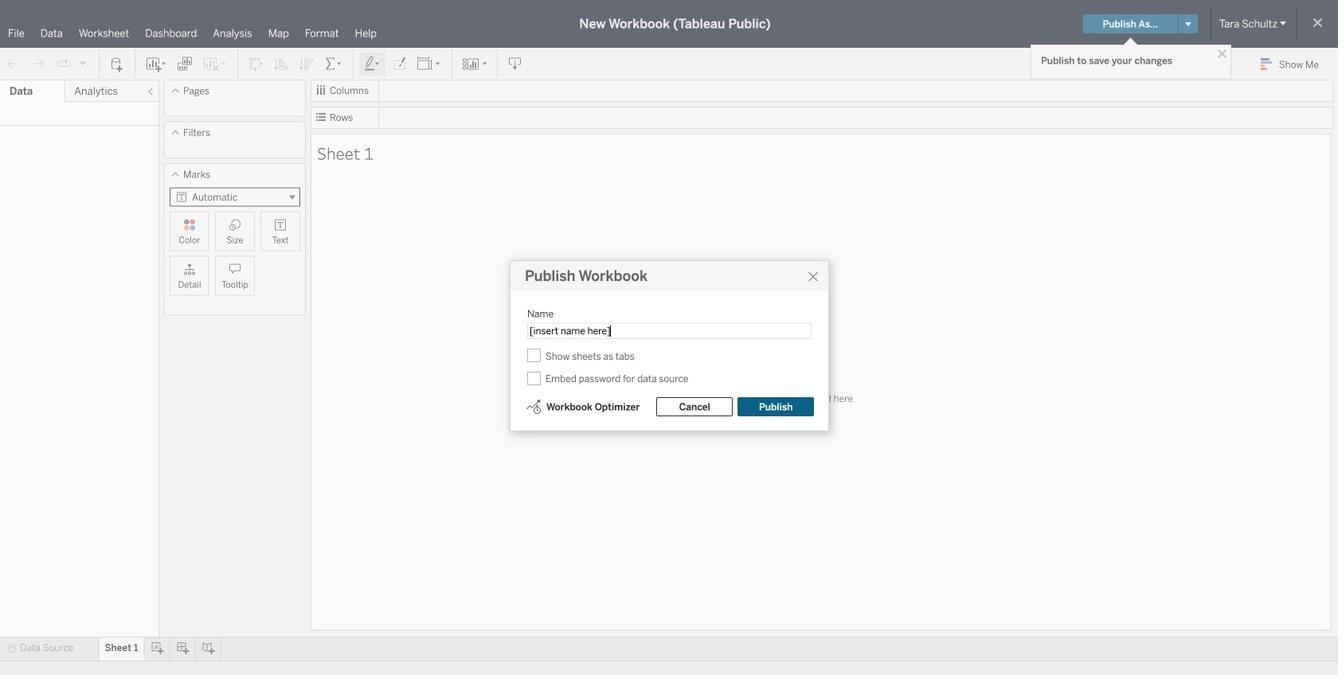 Task type: locate. For each thing, give the bounding box(es) containing it.
None text field
[[528, 323, 812, 340]]

download image
[[508, 56, 524, 72]]

close image
[[1215, 46, 1231, 61]]

dialog
[[510, 261, 830, 432]]

sort ascending image
[[273, 56, 289, 72]]

undo image
[[5, 56, 21, 72]]

1 horizontal spatial replay animation image
[[78, 58, 88, 68]]

format workbook image
[[391, 56, 407, 72]]

replay animation image left new data source image
[[78, 58, 88, 68]]

replay animation image right redo icon
[[56, 56, 72, 72]]

redo image
[[30, 56, 46, 72]]

replay animation image
[[56, 56, 72, 72], [78, 58, 88, 68]]

clear sheet image
[[202, 56, 228, 72]]



Task type: vqa. For each thing, say whether or not it's contained in the screenshot.
rightmost Sheet
no



Task type: describe. For each thing, give the bounding box(es) containing it.
new data source image
[[109, 56, 125, 72]]

sort descending image
[[299, 56, 315, 72]]

highlight image
[[363, 56, 382, 72]]

totals image
[[324, 56, 344, 72]]

fit image
[[417, 56, 442, 72]]

swap rows and columns image
[[248, 56, 264, 72]]

duplicate image
[[177, 56, 193, 72]]

0 horizontal spatial replay animation image
[[56, 56, 72, 72]]

new worksheet image
[[145, 56, 167, 72]]

collapse image
[[146, 87, 155, 96]]

show/hide cards image
[[462, 56, 488, 72]]



